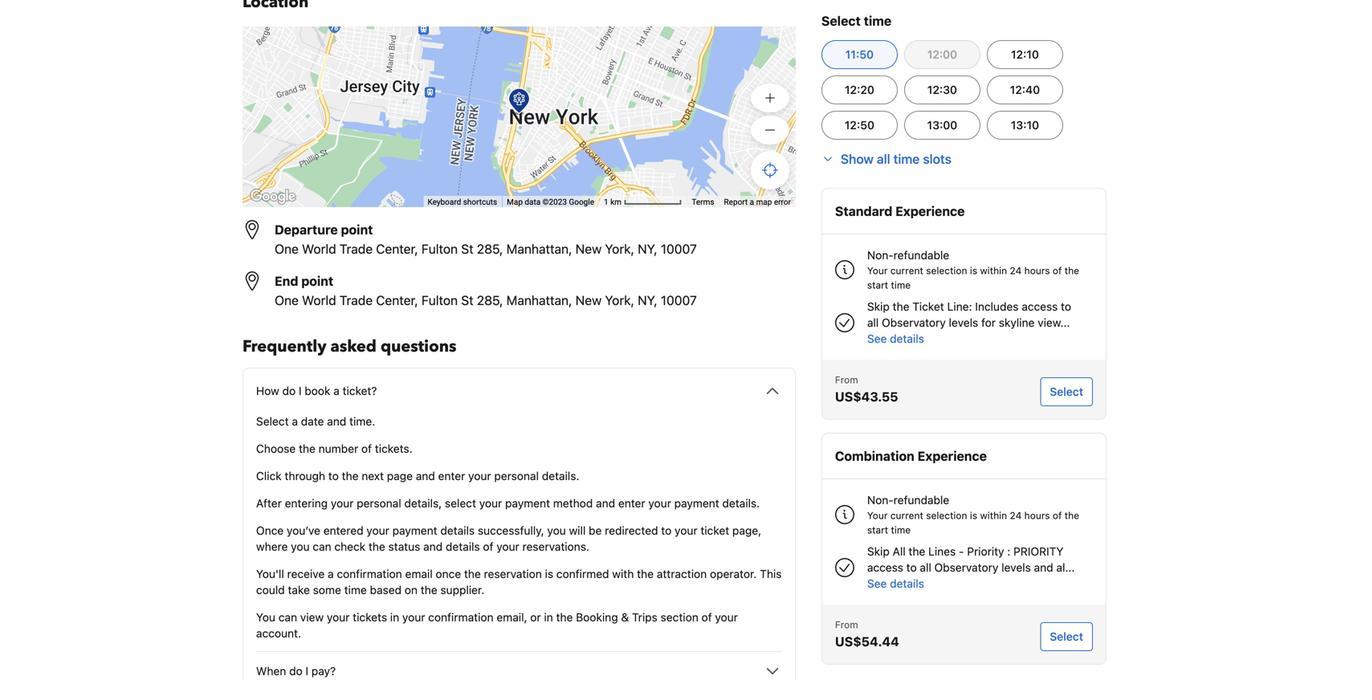 Task type: describe. For each thing, give the bounding box(es) containing it.
your down successfully,
[[497, 540, 520, 554]]

page,
[[733, 524, 762, 538]]

a left date
[[292, 415, 298, 428]]

operator.
[[710, 568, 757, 581]]

the inside you can view your tickets in your confirmation email, or in the booking & trips section of your account.
[[556, 611, 573, 624]]

non-refundable your current selection is within 24 hours of the start time for combination experience
[[868, 494, 1080, 536]]

new for departure point one world trade center, fulton st 285, manhattan, new york, ny, 10007
[[576, 241, 602, 257]]

your down "operator."
[[715, 611, 738, 624]]

tickets.
[[375, 442, 413, 456]]

st for end point
[[461, 293, 474, 308]]

12:50
[[845, 119, 875, 132]]

the up view...
[[1065, 265, 1080, 276]]

do for when
[[289, 665, 303, 678]]

includes
[[976, 300, 1019, 313]]

&
[[621, 611, 629, 624]]

details inside skip the ticket line: includes access to all observatory levels for skyline view... see details
[[890, 332, 925, 345]]

take
[[288, 584, 310, 597]]

the inside once you've entered your payment details successfully, you will be redirected to your ticket page, where you can check the status and details of your reservations.
[[369, 540, 386, 554]]

select a date and time.
[[256, 415, 375, 428]]

your right select
[[480, 497, 502, 510]]

the up supplier.
[[464, 568, 481, 581]]

show all time slots button
[[822, 149, 952, 169]]

you can view your tickets in your confirmation email, or in the booking & trips section of your account.
[[256, 611, 738, 640]]

ny, for end point one world trade center, fulton st 285, manhattan, new york, ny, 10007
[[638, 293, 658, 308]]

pay?
[[312, 665, 336, 678]]

time up 11:50
[[864, 13, 892, 29]]

booking
[[576, 611, 618, 624]]

285, for end point
[[477, 293, 503, 308]]

st for departure point
[[461, 241, 474, 257]]

map
[[757, 197, 772, 207]]

shortcuts
[[463, 197, 497, 207]]

how do i book a ticket?
[[256, 384, 377, 398]]

tickets
[[353, 611, 387, 624]]

details inside skip all the lines - priority : priority access to all observatory levels and al... see details
[[890, 577, 925, 591]]

select up 11:50
[[822, 13, 861, 29]]

us$43.55
[[836, 389, 899, 405]]

report a map error
[[724, 197, 791, 207]]

0 horizontal spatial details.
[[542, 470, 580, 483]]

supplier.
[[441, 584, 485, 597]]

keyboard
[[428, 197, 461, 207]]

can inside once you've entered your payment details successfully, you will be redirected to your ticket page, where you can check the status and details of your reservations.
[[313, 540, 332, 554]]

can inside you can view your tickets in your confirmation email, or in the booking & trips section of your account.
[[279, 611, 297, 624]]

skyline
[[999, 316, 1035, 329]]

us$54.44
[[836, 634, 900, 650]]

entering
[[285, 497, 328, 510]]

0 vertical spatial personal
[[494, 470, 539, 483]]

12:20
[[845, 83, 875, 96]]

york, for departure point one world trade center, fulton st 285, manhattan, new york, ny, 10007
[[605, 241, 635, 257]]

of up view...
[[1053, 265, 1062, 276]]

report
[[724, 197, 748, 207]]

your down on on the bottom left of page
[[403, 611, 425, 624]]

for
[[982, 316, 996, 329]]

all inside 'button'
[[877, 151, 891, 167]]

once
[[436, 568, 461, 581]]

from for us$43.55
[[836, 374, 859, 386]]

of inside you can view your tickets in your confirmation email, or in the booking & trips section of your account.
[[702, 611, 712, 624]]

be
[[589, 524, 602, 538]]

your right view
[[327, 611, 350, 624]]

select down al...
[[1050, 630, 1084, 644]]

world for departure
[[302, 241, 336, 257]]

manhattan, for end point one world trade center, fulton st 285, manhattan, new york, ny, 10007
[[507, 293, 572, 308]]

combination
[[836, 449, 915, 464]]

select inside how do i book a ticket? element
[[256, 415, 289, 428]]

hours for combination experience
[[1025, 510, 1051, 521]]

from us$43.55
[[836, 374, 899, 405]]

status
[[389, 540, 421, 554]]

method
[[553, 497, 593, 510]]

view
[[300, 611, 324, 624]]

once you've entered your payment details successfully, you will be redirected to your ticket page, where you can check the status and details of your reservations.
[[256, 524, 762, 554]]

receive
[[287, 568, 325, 581]]

see details link for us$54.44
[[868, 577, 925, 591]]

book
[[305, 384, 331, 398]]

fulton for departure point
[[422, 241, 458, 257]]

where
[[256, 540, 288, 554]]

confirmation inside you'll receive a confirmation email once the reservation is confirmed with the attraction operator. this could take some time based on the supplier.
[[337, 568, 402, 581]]

reservation
[[484, 568, 542, 581]]

a inside dropdown button
[[334, 384, 340, 398]]

select button for us$43.55
[[1041, 378, 1094, 407]]

do for how
[[282, 384, 296, 398]]

10007 for end point one world trade center, fulton st 285, manhattan, new york, ny, 10007
[[661, 293, 697, 308]]

will
[[569, 524, 586, 538]]

from for us$54.44
[[836, 619, 859, 631]]

choose the number of tickets.
[[256, 442, 413, 456]]

frequently
[[243, 336, 327, 358]]

redirected
[[605, 524, 659, 538]]

the right on on the bottom left of page
[[421, 584, 438, 597]]

could
[[256, 584, 285, 597]]

once
[[256, 524, 284, 538]]

keyboard shortcuts button
[[428, 197, 497, 208]]

time up all
[[891, 525, 911, 536]]

the up al...
[[1065, 510, 1080, 521]]

2 in from the left
[[544, 611, 553, 624]]

see inside skip all the lines - priority : priority access to all observatory levels and al... see details
[[868, 577, 887, 591]]

how
[[256, 384, 279, 398]]

end point one world trade center, fulton st 285, manhattan, new york, ny, 10007
[[275, 274, 697, 308]]

details down select
[[441, 524, 475, 538]]

i for pay?
[[306, 665, 309, 678]]

select button for us$54.44
[[1041, 623, 1094, 652]]

your up select
[[469, 470, 491, 483]]

12:10
[[1012, 48, 1040, 61]]

:
[[1008, 545, 1011, 558]]

of left tickets.
[[362, 442, 372, 456]]

how do i book a ticket? button
[[256, 382, 783, 401]]

skip for us$43.55
[[868, 300, 890, 313]]

priority
[[968, 545, 1005, 558]]

is inside you'll receive a confirmation email once the reservation is confirmed with the attraction operator. this could take some time based on the supplier.
[[545, 568, 554, 581]]

skip all the lines - priority : priority access to all observatory levels and al... see details
[[868, 545, 1075, 591]]

show all time slots
[[841, 151, 952, 167]]

you'll
[[256, 568, 284, 581]]

13:10
[[1011, 119, 1040, 132]]

or
[[531, 611, 541, 624]]

departure point one world trade center, fulton st 285, manhattan, new york, ny, 10007
[[275, 222, 697, 257]]

is for combination experience
[[970, 510, 978, 521]]

page
[[387, 470, 413, 483]]

and up be
[[596, 497, 616, 510]]

refundable for combination
[[894, 494, 950, 507]]

with
[[613, 568, 634, 581]]

the inside skip the ticket line: includes access to all observatory levels for skyline view... see details
[[893, 300, 910, 313]]

successfully,
[[478, 524, 545, 538]]

all
[[893, 545, 906, 558]]

experience for combination experience
[[918, 449, 987, 464]]

non-refundable your current selection is within 24 hours of the start time for standard experience
[[868, 249, 1080, 291]]

frequently asked questions
[[243, 336, 457, 358]]

levels inside skip all the lines - priority : priority access to all observatory levels and al... see details
[[1002, 561, 1032, 574]]

your up redirected
[[649, 497, 672, 510]]

and right "page"
[[416, 470, 435, 483]]

point for departure point
[[341, 222, 373, 237]]

start for combination
[[868, 525, 889, 536]]

departure
[[275, 222, 338, 237]]

-
[[959, 545, 965, 558]]

based
[[370, 584, 402, 597]]

and inside once you've entered your payment details successfully, you will be redirected to your ticket page, where you can check the status and details of your reservations.
[[424, 540, 443, 554]]

map data ©2023 google
[[507, 197, 595, 207]]

of up priority
[[1053, 510, 1062, 521]]

13:00
[[928, 119, 958, 132]]

view...
[[1038, 316, 1071, 329]]

0 horizontal spatial personal
[[357, 497, 402, 510]]

your for standard
[[868, 265, 888, 276]]

a left map
[[750, 197, 755, 207]]

skip for us$54.44
[[868, 545, 890, 558]]

all inside skip the ticket line: includes access to all observatory levels for skyline view... see details
[[868, 316, 879, 329]]

1 km
[[604, 197, 624, 207]]

number
[[319, 442, 359, 456]]

trade for departure point
[[340, 241, 373, 257]]

point for end point
[[302, 274, 334, 289]]

one for end point one world trade center, fulton st 285, manhattan, new york, ny, 10007
[[275, 293, 299, 308]]

a inside you'll receive a confirmation email once the reservation is confirmed with the attraction operator. this could take some time based on the supplier.
[[328, 568, 334, 581]]

select
[[445, 497, 476, 510]]

1 horizontal spatial you
[[548, 524, 566, 538]]

10007 for departure point one world trade center, fulton st 285, manhattan, new york, ny, 10007
[[661, 241, 697, 257]]

this
[[760, 568, 782, 581]]

slots
[[923, 151, 952, 167]]

select down view...
[[1050, 385, 1084, 399]]

attraction
[[657, 568, 707, 581]]

your up entered
[[331, 497, 354, 510]]

choose
[[256, 442, 296, 456]]

time down standard experience
[[891, 280, 911, 291]]

terms
[[692, 197, 715, 207]]



Task type: vqa. For each thing, say whether or not it's contained in the screenshot.
San Francisco to Vancouver image
no



Task type: locate. For each thing, give the bounding box(es) containing it.
10007 inside end point one world trade center, fulton st 285, manhattan, new york, ny, 10007
[[661, 293, 697, 308]]

after entering your personal details, select your payment method and enter your payment details.
[[256, 497, 760, 510]]

experience for standard experience
[[896, 204, 965, 219]]

2 new from the top
[[576, 293, 602, 308]]

1 horizontal spatial access
[[1022, 300, 1058, 313]]

1 hours from the top
[[1025, 265, 1051, 276]]

you
[[256, 611, 276, 624]]

time inside you'll receive a confirmation email once the reservation is confirmed with the attraction operator. this could take some time based on the supplier.
[[344, 584, 367, 597]]

refundable
[[894, 249, 950, 262], [894, 494, 950, 507]]

1 vertical spatial select button
[[1041, 623, 1094, 652]]

of right section
[[702, 611, 712, 624]]

new inside end point one world trade center, fulton st 285, manhattan, new york, ny, 10007
[[576, 293, 602, 308]]

levels down line:
[[949, 316, 979, 329]]

payment inside once you've entered your payment details successfully, you will be redirected to your ticket page, where you can check the status and details of your reservations.
[[393, 524, 438, 538]]

can up account.
[[279, 611, 297, 624]]

2 york, from the top
[[605, 293, 635, 308]]

line:
[[948, 300, 973, 313]]

2 st from the top
[[461, 293, 474, 308]]

2 start from the top
[[868, 525, 889, 536]]

1 vertical spatial details.
[[723, 497, 760, 510]]

i for book
[[299, 384, 302, 398]]

center, for departure point
[[376, 241, 418, 257]]

0 vertical spatial selection
[[927, 265, 968, 276]]

0 vertical spatial experience
[[896, 204, 965, 219]]

2 10007 from the top
[[661, 293, 697, 308]]

1 vertical spatial non-
[[868, 494, 894, 507]]

observatory inside skip all the lines - priority : priority access to all observatory levels and al... see details
[[935, 561, 999, 574]]

map region
[[243, 27, 796, 207]]

285, inside departure point one world trade center, fulton st 285, manhattan, new york, ny, 10007
[[477, 241, 503, 257]]

0 vertical spatial 24
[[1010, 265, 1022, 276]]

details down all
[[890, 577, 925, 591]]

your left ticket at right
[[675, 524, 698, 538]]

1 vertical spatial 10007
[[661, 293, 697, 308]]

of inside once you've entered your payment details successfully, you will be redirected to your ticket page, where you can check the status and details of your reservations.
[[483, 540, 494, 554]]

1 refundable from the top
[[894, 249, 950, 262]]

2 non-refundable your current selection is within 24 hours of the start time from the top
[[868, 494, 1080, 536]]

non- for combination
[[868, 494, 894, 507]]

skip left ticket
[[868, 300, 890, 313]]

email,
[[497, 611, 528, 624]]

2 from from the top
[[836, 619, 859, 631]]

2 manhattan, from the top
[[507, 293, 572, 308]]

i left book
[[299, 384, 302, 398]]

within for standard experience
[[981, 265, 1008, 276]]

2 selection from the top
[[927, 510, 968, 521]]

details up once
[[446, 540, 480, 554]]

i left pay?
[[306, 665, 309, 678]]

1 vertical spatial levels
[[1002, 561, 1032, 574]]

0 vertical spatial within
[[981, 265, 1008, 276]]

0 vertical spatial enter
[[438, 470, 465, 483]]

24 for standard experience
[[1010, 265, 1022, 276]]

time right some
[[344, 584, 367, 597]]

non-refundable your current selection is within 24 hours of the start time
[[868, 249, 1080, 291], [868, 494, 1080, 536]]

0 vertical spatial see
[[868, 332, 887, 345]]

world up frequently asked questions
[[302, 293, 336, 308]]

2 vertical spatial is
[[545, 568, 554, 581]]

1
[[604, 197, 609, 207]]

confirmation inside you can view your tickets in your confirmation email, or in the booking & trips section of your account.
[[428, 611, 494, 624]]

through
[[285, 470, 325, 483]]

fulton for end point
[[422, 293, 458, 308]]

manhattan, inside end point one world trade center, fulton st 285, manhattan, new york, ny, 10007
[[507, 293, 572, 308]]

st up end point one world trade center, fulton st 285, manhattan, new york, ny, 10007
[[461, 241, 474, 257]]

your up status
[[367, 524, 390, 538]]

1 vertical spatial refundable
[[894, 494, 950, 507]]

one down end
[[275, 293, 299, 308]]

1 skip from the top
[[868, 300, 890, 313]]

payment up successfully,
[[505, 497, 550, 510]]

enter up redirected
[[619, 497, 646, 510]]

1 vertical spatial point
[[302, 274, 334, 289]]

select button down view...
[[1041, 378, 1094, 407]]

0 vertical spatial 10007
[[661, 241, 697, 257]]

1 manhattan, from the top
[[507, 241, 572, 257]]

personal
[[494, 470, 539, 483], [357, 497, 402, 510]]

ny, for departure point one world trade center, fulton st 285, manhattan, new york, ny, 10007
[[638, 241, 658, 257]]

skip left all
[[868, 545, 890, 558]]

1 horizontal spatial confirmation
[[428, 611, 494, 624]]

1 st from the top
[[461, 241, 474, 257]]

personal up after entering your personal details, select your payment method and enter your payment details. at the bottom of the page
[[494, 470, 539, 483]]

within up priority
[[981, 510, 1008, 521]]

24 up :
[[1010, 510, 1022, 521]]

to inside skip all the lines - priority : priority access to all observatory levels and al... see details
[[907, 561, 917, 574]]

current for standard
[[891, 265, 924, 276]]

0 vertical spatial world
[[302, 241, 336, 257]]

1 current from the top
[[891, 265, 924, 276]]

0 horizontal spatial enter
[[438, 470, 465, 483]]

the inside skip all the lines - priority : priority access to all observatory levels and al... see details
[[909, 545, 926, 558]]

one down departure
[[275, 241, 299, 257]]

1 see from the top
[[868, 332, 887, 345]]

al...
[[1057, 561, 1075, 574]]

can
[[313, 540, 332, 554], [279, 611, 297, 624]]

see inside skip the ticket line: includes access to all observatory levels for skyline view... see details
[[868, 332, 887, 345]]

observatory down ticket
[[882, 316, 946, 329]]

fulton
[[422, 241, 458, 257], [422, 293, 458, 308]]

your
[[868, 265, 888, 276], [868, 510, 888, 521]]

york, for end point one world trade center, fulton st 285, manhattan, new york, ny, 10007
[[605, 293, 635, 308]]

point right end
[[302, 274, 334, 289]]

1 vertical spatial york,
[[605, 293, 635, 308]]

of down successfully,
[[483, 540, 494, 554]]

levels down :
[[1002, 561, 1032, 574]]

all up from us$43.55
[[868, 316, 879, 329]]

experience down slots
[[896, 204, 965, 219]]

from up "us$43.55"
[[836, 374, 859, 386]]

and inside skip all the lines - priority : priority access to all observatory levels and al... see details
[[1035, 561, 1054, 574]]

1 trade from the top
[[340, 241, 373, 257]]

from
[[836, 374, 859, 386], [836, 619, 859, 631]]

all inside skip all the lines - priority : priority access to all observatory levels and al... see details
[[920, 561, 932, 574]]

1 non-refundable your current selection is within 24 hours of the start time from the top
[[868, 249, 1080, 291]]

ny, inside departure point one world trade center, fulton st 285, manhattan, new york, ny, 10007
[[638, 241, 658, 257]]

selection up the lines on the bottom
[[927, 510, 968, 521]]

point right departure
[[341, 222, 373, 237]]

selection for standard experience
[[927, 265, 968, 276]]

world inside departure point one world trade center, fulton st 285, manhattan, new york, ny, 10007
[[302, 241, 336, 257]]

0 horizontal spatial payment
[[393, 524, 438, 538]]

0 vertical spatial is
[[970, 265, 978, 276]]

within up includes
[[981, 265, 1008, 276]]

st inside departure point one world trade center, fulton st 285, manhattan, new york, ny, 10007
[[461, 241, 474, 257]]

skip the ticket line: includes access to all observatory levels for skyline view... see details
[[868, 300, 1072, 345]]

0 vertical spatial see details link
[[868, 332, 925, 345]]

11:50
[[846, 48, 874, 61]]

285, inside end point one world trade center, fulton st 285, manhattan, new york, ny, 10007
[[477, 293, 503, 308]]

1 vertical spatial personal
[[357, 497, 402, 510]]

start down combination
[[868, 525, 889, 536]]

confirmation down supplier.
[[428, 611, 494, 624]]

selection up line:
[[927, 265, 968, 276]]

2 your from the top
[[868, 510, 888, 521]]

0 horizontal spatial in
[[390, 611, 399, 624]]

fulton inside end point one world trade center, fulton st 285, manhattan, new york, ny, 10007
[[422, 293, 458, 308]]

select time
[[822, 13, 892, 29]]

1 vertical spatial trade
[[340, 293, 373, 308]]

1 vertical spatial st
[[461, 293, 474, 308]]

to inside once you've entered your payment details successfully, you will be redirected to your ticket page, where you can check the status and details of your reservations.
[[662, 524, 672, 538]]

details.
[[542, 470, 580, 483], [723, 497, 760, 510]]

hours up view...
[[1025, 265, 1051, 276]]

the right check at the left bottom
[[369, 540, 386, 554]]

2 285, from the top
[[477, 293, 503, 308]]

is down reservations.
[[545, 568, 554, 581]]

personal down the next
[[357, 497, 402, 510]]

1 vertical spatial can
[[279, 611, 297, 624]]

0 horizontal spatial confirmation
[[337, 568, 402, 581]]

start down standard
[[868, 280, 889, 291]]

some
[[313, 584, 341, 597]]

0 vertical spatial can
[[313, 540, 332, 554]]

0 vertical spatial access
[[1022, 300, 1058, 313]]

non- down standard
[[868, 249, 894, 262]]

questions
[[381, 336, 457, 358]]

km
[[611, 197, 622, 207]]

1 vertical spatial manhattan,
[[507, 293, 572, 308]]

0 horizontal spatial point
[[302, 274, 334, 289]]

1 vertical spatial do
[[289, 665, 303, 678]]

1 vertical spatial ny,
[[638, 293, 658, 308]]

google image
[[247, 186, 300, 207]]

285, down departure point one world trade center, fulton st 285, manhattan, new york, ny, 10007
[[477, 293, 503, 308]]

1 center, from the top
[[376, 241, 418, 257]]

1 horizontal spatial levels
[[1002, 561, 1032, 574]]

1 vertical spatial your
[[868, 510, 888, 521]]

select button down al...
[[1041, 623, 1094, 652]]

enter up select
[[438, 470, 465, 483]]

1 ny, from the top
[[638, 241, 658, 257]]

you'll receive a confirmation email once the reservation is confirmed with the attraction operator. this could take some time based on the supplier.
[[256, 568, 782, 597]]

one inside departure point one world trade center, fulton st 285, manhattan, new york, ny, 10007
[[275, 241, 299, 257]]

start
[[868, 280, 889, 291], [868, 525, 889, 536]]

1 new from the top
[[576, 241, 602, 257]]

current for combination
[[891, 510, 924, 521]]

2 trade from the top
[[340, 293, 373, 308]]

0 vertical spatial skip
[[868, 300, 890, 313]]

0 vertical spatial from
[[836, 374, 859, 386]]

is up line:
[[970, 265, 978, 276]]

0 vertical spatial trade
[[340, 241, 373, 257]]

0 vertical spatial confirmation
[[337, 568, 402, 581]]

1 vertical spatial one
[[275, 293, 299, 308]]

285, up end point one world trade center, fulton st 285, manhattan, new york, ny, 10007
[[477, 241, 503, 257]]

1 non- from the top
[[868, 249, 894, 262]]

is for standard experience
[[970, 265, 978, 276]]

new inside departure point one world trade center, fulton st 285, manhattan, new york, ny, 10007
[[576, 241, 602, 257]]

the right with
[[637, 568, 654, 581]]

priority
[[1014, 545, 1064, 558]]

the right all
[[909, 545, 926, 558]]

observatory inside skip the ticket line: includes access to all observatory levels for skyline view... see details
[[882, 316, 946, 329]]

all down the lines on the bottom
[[920, 561, 932, 574]]

skip inside skip all the lines - priority : priority access to all observatory levels and al... see details
[[868, 545, 890, 558]]

in
[[390, 611, 399, 624], [544, 611, 553, 624]]

0 vertical spatial current
[[891, 265, 924, 276]]

2 world from the top
[[302, 293, 336, 308]]

a up some
[[328, 568, 334, 581]]

1 vertical spatial experience
[[918, 449, 987, 464]]

1 selection from the top
[[927, 265, 968, 276]]

access down all
[[868, 561, 904, 574]]

2 fulton from the top
[[422, 293, 458, 308]]

keyboard shortcuts
[[428, 197, 497, 207]]

0 vertical spatial point
[[341, 222, 373, 237]]

the right or
[[556, 611, 573, 624]]

0 vertical spatial levels
[[949, 316, 979, 329]]

one inside end point one world trade center, fulton st 285, manhattan, new york, ny, 10007
[[275, 293, 299, 308]]

time left slots
[[894, 151, 920, 167]]

and down priority
[[1035, 561, 1054, 574]]

section
[[661, 611, 699, 624]]

0 vertical spatial york,
[[605, 241, 635, 257]]

2 see from the top
[[868, 577, 887, 591]]

you
[[548, 524, 566, 538], [291, 540, 310, 554]]

account.
[[256, 627, 301, 640]]

1 fulton from the top
[[422, 241, 458, 257]]

your
[[469, 470, 491, 483], [331, 497, 354, 510], [480, 497, 502, 510], [649, 497, 672, 510], [367, 524, 390, 538], [675, 524, 698, 538], [497, 540, 520, 554], [327, 611, 350, 624], [403, 611, 425, 624], [715, 611, 738, 624]]

levels inside skip the ticket line: includes access to all observatory levels for skyline view... see details
[[949, 316, 979, 329]]

1 vertical spatial observatory
[[935, 561, 999, 574]]

1 vertical spatial world
[[302, 293, 336, 308]]

confirmation
[[337, 568, 402, 581], [428, 611, 494, 624]]

2 horizontal spatial payment
[[675, 497, 720, 510]]

when do i pay?
[[256, 665, 336, 678]]

1 vertical spatial 285,
[[477, 293, 503, 308]]

1 horizontal spatial point
[[341, 222, 373, 237]]

0 vertical spatial do
[[282, 384, 296, 398]]

1 from from the top
[[836, 374, 859, 386]]

0 vertical spatial 285,
[[477, 241, 503, 257]]

0 vertical spatial st
[[461, 241, 474, 257]]

1 vertical spatial all
[[868, 316, 879, 329]]

date
[[301, 415, 324, 428]]

point inside departure point one world trade center, fulton st 285, manhattan, new york, ny, 10007
[[341, 222, 373, 237]]

world inside end point one world trade center, fulton st 285, manhattan, new york, ny, 10007
[[302, 293, 336, 308]]

can down you've
[[313, 540, 332, 554]]

york,
[[605, 241, 635, 257], [605, 293, 635, 308]]

2 select button from the top
[[1041, 623, 1094, 652]]

hours for standard experience
[[1025, 265, 1051, 276]]

0 vertical spatial i
[[299, 384, 302, 398]]

0 vertical spatial non-
[[868, 249, 894, 262]]

access inside skip all the lines - priority : priority access to all observatory levels and al... see details
[[868, 561, 904, 574]]

start for standard
[[868, 280, 889, 291]]

see details link down all
[[868, 577, 925, 591]]

2 ny, from the top
[[638, 293, 658, 308]]

access inside skip the ticket line: includes access to all observatory levels for skyline view... see details
[[1022, 300, 1058, 313]]

trade for end point
[[340, 293, 373, 308]]

1 within from the top
[[981, 265, 1008, 276]]

1 your from the top
[[868, 265, 888, 276]]

1 vertical spatial non-refundable your current selection is within 24 hours of the start time
[[868, 494, 1080, 536]]

2 24 from the top
[[1010, 510, 1022, 521]]

the left the next
[[342, 470, 359, 483]]

do right the how in the bottom left of the page
[[282, 384, 296, 398]]

on
[[405, 584, 418, 597]]

trade inside departure point one world trade center, fulton st 285, manhattan, new york, ny, 10007
[[340, 241, 373, 257]]

one for departure point one world trade center, fulton st 285, manhattan, new york, ny, 10007
[[275, 241, 299, 257]]

2 non- from the top
[[868, 494, 894, 507]]

of
[[1053, 265, 1062, 276], [362, 442, 372, 456], [1053, 510, 1062, 521], [483, 540, 494, 554], [702, 611, 712, 624]]

combination experience
[[836, 449, 987, 464]]

2 current from the top
[[891, 510, 924, 521]]

when do i pay? button
[[256, 662, 783, 681]]

1 vertical spatial 24
[[1010, 510, 1022, 521]]

reservations.
[[523, 540, 590, 554]]

york, inside end point one world trade center, fulton st 285, manhattan, new york, ny, 10007
[[605, 293, 635, 308]]

1 horizontal spatial details.
[[723, 497, 760, 510]]

you've
[[287, 524, 321, 538]]

from up us$54.44
[[836, 619, 859, 631]]

0 vertical spatial manhattan,
[[507, 241, 572, 257]]

from inside the from us$54.44
[[836, 619, 859, 631]]

see details link for us$43.55
[[868, 332, 925, 345]]

your down standard
[[868, 265, 888, 276]]

in right tickets on the bottom left of the page
[[390, 611, 399, 624]]

trade inside end point one world trade center, fulton st 285, manhattan, new york, ny, 10007
[[340, 293, 373, 308]]

1 vertical spatial is
[[970, 510, 978, 521]]

center,
[[376, 241, 418, 257], [376, 293, 418, 308]]

285, for departure point
[[477, 241, 503, 257]]

fulton down 'keyboard'
[[422, 241, 458, 257]]

1 vertical spatial current
[[891, 510, 924, 521]]

0 horizontal spatial access
[[868, 561, 904, 574]]

ticket?
[[343, 384, 377, 398]]

0 vertical spatial start
[[868, 280, 889, 291]]

refundable for standard
[[894, 249, 950, 262]]

new for end point one world trade center, fulton st 285, manhattan, new york, ny, 10007
[[576, 293, 602, 308]]

trips
[[632, 611, 658, 624]]

click through to the next page and enter your personal details.
[[256, 470, 580, 483]]

1 one from the top
[[275, 241, 299, 257]]

0 vertical spatial center,
[[376, 241, 418, 257]]

2 within from the top
[[981, 510, 1008, 521]]

10007
[[661, 241, 697, 257], [661, 293, 697, 308]]

0 horizontal spatial i
[[299, 384, 302, 398]]

24 for combination experience
[[1010, 510, 1022, 521]]

point inside end point one world trade center, fulton st 285, manhattan, new york, ny, 10007
[[302, 274, 334, 289]]

fulton up questions
[[422, 293, 458, 308]]

2 center, from the top
[[376, 293, 418, 308]]

within for combination experience
[[981, 510, 1008, 521]]

the left ticket
[[893, 300, 910, 313]]

map
[[507, 197, 523, 207]]

center, inside departure point one world trade center, fulton st 285, manhattan, new york, ny, 10007
[[376, 241, 418, 257]]

1 vertical spatial i
[[306, 665, 309, 678]]

1 24 from the top
[[1010, 265, 1022, 276]]

2 vertical spatial all
[[920, 561, 932, 574]]

check
[[335, 540, 366, 554]]

1 in from the left
[[390, 611, 399, 624]]

1 285, from the top
[[477, 241, 503, 257]]

hours up priority
[[1025, 510, 1051, 521]]

12:30
[[928, 83, 958, 96]]

and right date
[[327, 415, 347, 428]]

and right status
[[424, 540, 443, 554]]

non- for standard
[[868, 249, 894, 262]]

st inside end point one world trade center, fulton st 285, manhattan, new york, ny, 10007
[[461, 293, 474, 308]]

1 vertical spatial enter
[[619, 497, 646, 510]]

1 horizontal spatial i
[[306, 665, 309, 678]]

1 horizontal spatial enter
[[619, 497, 646, 510]]

current up all
[[891, 510, 924, 521]]

2 refundable from the top
[[894, 494, 950, 507]]

1 vertical spatial you
[[291, 540, 310, 554]]

point
[[341, 222, 373, 237], [302, 274, 334, 289]]

the up through
[[299, 442, 316, 456]]

trade
[[340, 241, 373, 257], [340, 293, 373, 308]]

1 york, from the top
[[605, 241, 635, 257]]

0 vertical spatial one
[[275, 241, 299, 257]]

selection for combination experience
[[927, 510, 968, 521]]

non-
[[868, 249, 894, 262], [868, 494, 894, 507]]

fulton inside departure point one world trade center, fulton st 285, manhattan, new york, ny, 10007
[[422, 241, 458, 257]]

next
[[362, 470, 384, 483]]

©2023
[[543, 197, 567, 207]]

how do i book a ticket? element
[[256, 401, 783, 642]]

york, inside departure point one world trade center, fulton st 285, manhattan, new york, ny, 10007
[[605, 241, 635, 257]]

1 vertical spatial from
[[836, 619, 859, 631]]

skip
[[868, 300, 890, 313], [868, 545, 890, 558]]

12:00
[[928, 48, 958, 61]]

when
[[256, 665, 286, 678]]

a right book
[[334, 384, 340, 398]]

1 vertical spatial skip
[[868, 545, 890, 558]]

0 vertical spatial hours
[[1025, 265, 1051, 276]]

do
[[282, 384, 296, 398], [289, 665, 303, 678]]

2 skip from the top
[[868, 545, 890, 558]]

payment
[[505, 497, 550, 510], [675, 497, 720, 510], [393, 524, 438, 538]]

0 vertical spatial select button
[[1041, 378, 1094, 407]]

1 see details link from the top
[[868, 332, 925, 345]]

current up ticket
[[891, 265, 924, 276]]

1 select button from the top
[[1041, 378, 1094, 407]]

standard
[[836, 204, 893, 219]]

10007 inside departure point one world trade center, fulton st 285, manhattan, new york, ny, 10007
[[661, 241, 697, 257]]

your for combination
[[868, 510, 888, 521]]

0 vertical spatial you
[[548, 524, 566, 538]]

1 vertical spatial within
[[981, 510, 1008, 521]]

center, for end point
[[376, 293, 418, 308]]

0 vertical spatial ny,
[[638, 241, 658, 257]]

1 horizontal spatial can
[[313, 540, 332, 554]]

see details link
[[868, 332, 925, 345], [868, 577, 925, 591]]

285,
[[477, 241, 503, 257], [477, 293, 503, 308]]

after
[[256, 497, 282, 510]]

payment up ticket at right
[[675, 497, 720, 510]]

st down departure point one world trade center, fulton st 285, manhattan, new york, ny, 10007
[[461, 293, 474, 308]]

1 vertical spatial access
[[868, 561, 904, 574]]

1 horizontal spatial personal
[[494, 470, 539, 483]]

time inside 'button'
[[894, 151, 920, 167]]

see up the from us$54.44
[[868, 577, 887, 591]]

0 horizontal spatial you
[[291, 540, 310, 554]]

select up choose at the left of the page
[[256, 415, 289, 428]]

ny, inside end point one world trade center, fulton st 285, manhattan, new york, ny, 10007
[[638, 293, 658, 308]]

refundable down standard experience
[[894, 249, 950, 262]]

0 vertical spatial observatory
[[882, 316, 946, 329]]

0 vertical spatial all
[[877, 151, 891, 167]]

1 horizontal spatial in
[[544, 611, 553, 624]]

enter
[[438, 470, 465, 483], [619, 497, 646, 510]]

1 start from the top
[[868, 280, 889, 291]]

entered
[[324, 524, 364, 538]]

0 vertical spatial new
[[576, 241, 602, 257]]

details,
[[405, 497, 442, 510]]

confirmed
[[557, 568, 610, 581]]

1 vertical spatial start
[[868, 525, 889, 536]]

manhattan, inside departure point one world trade center, fulton st 285, manhattan, new york, ny, 10007
[[507, 241, 572, 257]]

your down combination
[[868, 510, 888, 521]]

terms link
[[692, 197, 715, 207]]

2 see details link from the top
[[868, 577, 925, 591]]

is up priority
[[970, 510, 978, 521]]

1 horizontal spatial payment
[[505, 497, 550, 510]]

observatory
[[882, 316, 946, 329], [935, 561, 999, 574]]

from inside from us$43.55
[[836, 374, 859, 386]]

2 one from the top
[[275, 293, 299, 308]]

data
[[525, 197, 541, 207]]

observatory down -
[[935, 561, 999, 574]]

center, inside end point one world trade center, fulton st 285, manhattan, new york, ny, 10007
[[376, 293, 418, 308]]

manhattan, for departure point one world trade center, fulton st 285, manhattan, new york, ny, 10007
[[507, 241, 572, 257]]

0 vertical spatial your
[[868, 265, 888, 276]]

1 vertical spatial selection
[[927, 510, 968, 521]]

1 world from the top
[[302, 241, 336, 257]]

selection
[[927, 265, 968, 276], [927, 510, 968, 521]]

to inside skip the ticket line: includes access to all observatory levels for skyline view... see details
[[1061, 300, 1072, 313]]

details. up method at the bottom left
[[542, 470, 580, 483]]

0 vertical spatial refundable
[[894, 249, 950, 262]]

0 vertical spatial details.
[[542, 470, 580, 483]]

2 hours from the top
[[1025, 510, 1051, 521]]

skip inside skip the ticket line: includes access to all observatory levels for skyline view... see details
[[868, 300, 890, 313]]

1 10007 from the top
[[661, 241, 697, 257]]

world for end
[[302, 293, 336, 308]]



